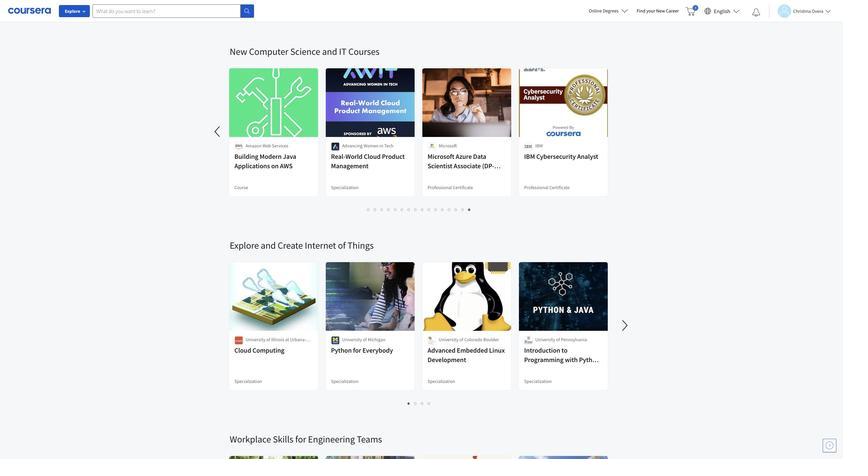 Task type: locate. For each thing, give the bounding box(es) containing it.
4 inside new computer science and it courses carousel element
[[388, 207, 390, 213]]

professional certificate down cybersecurity
[[525, 185, 570, 191]]

0 vertical spatial explore
[[65, 8, 80, 14]]

1 vertical spatial new
[[230, 45, 247, 58]]

1 vertical spatial microsoft
[[428, 152, 455, 161]]

university of colorado boulder
[[439, 337, 500, 343]]

data
[[474, 152, 487, 161]]

1 vertical spatial java
[[537, 365, 550, 374]]

0 vertical spatial python
[[331, 346, 352, 355]]

ibm
[[536, 143, 543, 149], [525, 152, 536, 161]]

1 button for explore and create internet of things
[[406, 400, 413, 408]]

university for cloud
[[246, 337, 266, 343]]

0 vertical spatial 2
[[374, 207, 377, 213]]

of
[[338, 240, 346, 252], [267, 337, 271, 343], [363, 337, 367, 343], [460, 337, 464, 343], [557, 337, 561, 343]]

1 certificate from the left
[[453, 185, 474, 191]]

1 horizontal spatial 3
[[421, 401, 424, 407]]

14
[[455, 207, 461, 213]]

in
[[380, 143, 384, 149]]

champaign
[[246, 344, 268, 350]]

product
[[382, 152, 405, 161]]

0 vertical spatial microsoft
[[439, 143, 457, 149]]

2 for new computer science and it courses
[[374, 207, 377, 213]]

specialization for python for everybody
[[331, 379, 359, 385]]

introduction to programming with python and java
[[525, 346, 600, 374]]

1 horizontal spatial 4 button
[[426, 400, 433, 408]]

0 vertical spatial new
[[657, 8, 666, 14]]

2 certificate from the left
[[550, 185, 570, 191]]

0 horizontal spatial python
[[331, 346, 352, 355]]

cloud
[[364, 152, 381, 161], [235, 346, 251, 355]]

1 vertical spatial list
[[230, 206, 609, 214]]

0 vertical spatial 2 button
[[372, 206, 379, 214]]

for down university of michigan
[[353, 346, 362, 355]]

1 horizontal spatial 2
[[415, 401, 417, 407]]

of for cloud computing
[[267, 337, 271, 343]]

0 horizontal spatial ibm
[[525, 152, 536, 161]]

0 vertical spatial 3
[[381, 207, 384, 213]]

linux
[[490, 346, 505, 355]]

1 vertical spatial for
[[296, 434, 307, 446]]

computer
[[249, 45, 289, 58]]

0 vertical spatial 3 button
[[379, 206, 386, 214]]

1 horizontal spatial 2 button
[[413, 400, 419, 408]]

online degrees
[[589, 8, 619, 14]]

university up advanced
[[439, 337, 459, 343]]

colorado
[[465, 337, 483, 343]]

1 vertical spatial 2 button
[[413, 400, 419, 408]]

list
[[230, 12, 609, 19], [230, 206, 609, 214], [230, 400, 609, 408]]

1 vertical spatial 3
[[421, 401, 424, 407]]

list inside explore and create internet of things carousel element
[[230, 400, 609, 408]]

coding interview preparation course by meta, image
[[229, 457, 319, 460]]

java inside building modern java applications on aws
[[283, 152, 297, 161]]

3
[[381, 207, 384, 213], [421, 401, 424, 407]]

0 horizontal spatial explore
[[65, 8, 80, 14]]

0 vertical spatial 4
[[388, 207, 390, 213]]

0 horizontal spatial new
[[230, 45, 247, 58]]

it
[[339, 45, 347, 58]]

0 horizontal spatial java
[[283, 152, 297, 161]]

3 button
[[379, 206, 386, 214], [419, 400, 426, 408]]

11 button
[[433, 206, 440, 214]]

0 horizontal spatial for
[[296, 434, 307, 446]]

certificate down microsoft azure data scientist associate (dp- 100)
[[453, 185, 474, 191]]

university of michigan
[[342, 337, 386, 343]]

2 for explore and create internet of things
[[415, 401, 417, 407]]

1 inside explore and create internet of things carousel element
[[408, 401, 411, 407]]

cloud inside 'real-world cloud product management'
[[364, 152, 381, 161]]

university up champaign
[[246, 337, 266, 343]]

3 for explore and create internet of things
[[421, 401, 424, 407]]

explore
[[65, 8, 80, 14], [230, 240, 259, 252]]

university for advanced
[[439, 337, 459, 343]]

1 horizontal spatial cloud
[[364, 152, 381, 161]]

3 university from the left
[[439, 337, 459, 343]]

1 button inside explore and create internet of things carousel element
[[406, 400, 413, 408]]

0 horizontal spatial 2
[[374, 207, 377, 213]]

boulder
[[484, 337, 500, 343]]

1 horizontal spatial 3 button
[[419, 400, 426, 408]]

2 button inside explore and create internet of things carousel element
[[413, 400, 419, 408]]

new computer science and it courses carousel element
[[0, 25, 614, 219]]

3 list from the top
[[230, 400, 609, 408]]

explore for explore
[[65, 8, 80, 14]]

development
[[428, 356, 467, 364]]

3 inside new computer science and it courses carousel element
[[381, 207, 384, 213]]

4
[[388, 207, 390, 213], [428, 401, 431, 407]]

hypothesis-driven development course by university of virginia, image
[[423, 457, 512, 460]]

1 horizontal spatial 4
[[428, 401, 431, 407]]

0 horizontal spatial 3 button
[[379, 206, 386, 214]]

1 horizontal spatial certificate
[[550, 185, 570, 191]]

certificate down the ibm cybersecurity analyst
[[550, 185, 570, 191]]

and down programming
[[525, 365, 536, 374]]

previous slide image
[[210, 124, 226, 140]]

2 vertical spatial list
[[230, 400, 609, 408]]

cloud down university of illinois at urbana-champaign "image"
[[235, 346, 251, 355]]

ibm down ibm icon
[[525, 152, 536, 161]]

python for everybody
[[331, 346, 393, 355]]

0 vertical spatial and
[[322, 45, 338, 58]]

2 professional certificate from the left
[[525, 185, 570, 191]]

python
[[331, 346, 352, 355], [580, 356, 600, 364]]

for right skills
[[296, 434, 307, 446]]

1 professional certificate from the left
[[428, 185, 474, 191]]

1 vertical spatial and
[[261, 240, 276, 252]]

4 button
[[386, 206, 393, 214], [426, 400, 433, 408]]

pennsylvania
[[562, 337, 588, 343]]

management
[[331, 162, 369, 170]]

microsoft inside microsoft azure data scientist associate (dp- 100)
[[428, 152, 455, 161]]

courses
[[349, 45, 380, 58]]

1 vertical spatial python
[[580, 356, 600, 364]]

1 horizontal spatial professional
[[525, 185, 549, 191]]

christina
[[794, 8, 812, 14]]

microsoft up scientist
[[428, 152, 455, 161]]

specialization for real-world cloud product management
[[331, 185, 359, 191]]

on
[[272, 162, 279, 170]]

2 inside explore and create internet of things carousel element
[[415, 401, 417, 407]]

python down university of michigan image
[[331, 346, 352, 355]]

1 vertical spatial explore
[[230, 240, 259, 252]]

1 for things
[[408, 401, 411, 407]]

4 university from the left
[[536, 337, 556, 343]]

azure
[[456, 152, 472, 161]]

java down programming
[[537, 365, 550, 374]]

1 horizontal spatial for
[[353, 346, 362, 355]]

0 vertical spatial for
[[353, 346, 362, 355]]

1 horizontal spatial python
[[580, 356, 600, 364]]

1 horizontal spatial java
[[537, 365, 550, 374]]

What do you want to learn? text field
[[93, 4, 241, 18]]

1 horizontal spatial ibm
[[536, 143, 543, 149]]

scientist
[[428, 162, 453, 170]]

0 horizontal spatial 1
[[368, 207, 370, 213]]

12
[[442, 207, 447, 213]]

ibm for ibm cybersecurity analyst
[[525, 152, 536, 161]]

amazon web services
[[246, 143, 289, 149]]

1 vertical spatial 1
[[408, 401, 411, 407]]

tech
[[385, 143, 394, 149]]

0 vertical spatial 4 button
[[386, 206, 393, 214]]

4 button for explore and create internet of things
[[426, 400, 433, 408]]

microsoft for microsoft azure data scientist associate (dp- 100)
[[428, 152, 455, 161]]

and left it
[[322, 45, 338, 58]]

agile project management course by google, image
[[326, 457, 415, 460]]

new left computer
[[230, 45, 247, 58]]

of inside university of illinois at urbana- champaign
[[267, 337, 271, 343]]

at
[[285, 337, 289, 343]]

4 button for new computer science and it courses
[[386, 206, 393, 214]]

to
[[562, 346, 568, 355]]

1 university from the left
[[246, 337, 266, 343]]

2 list from the top
[[230, 206, 609, 214]]

university up introduction
[[536, 337, 556, 343]]

2 horizontal spatial and
[[525, 365, 536, 374]]

0 horizontal spatial cloud
[[235, 346, 251, 355]]

professional
[[428, 185, 452, 191], [525, 185, 549, 191]]

2 inside new computer science and it courses carousel element
[[374, 207, 377, 213]]

ibm image
[[525, 143, 533, 151]]

specialization inside new computer science and it courses carousel element
[[331, 185, 359, 191]]

of for introduction to programming with python and java
[[557, 337, 561, 343]]

4 for explore and create internet of things
[[428, 401, 431, 407]]

introduction to software product management course by university of alberta, image
[[519, 457, 609, 460]]

1 professional from the left
[[428, 185, 452, 191]]

0 horizontal spatial 4 button
[[386, 206, 393, 214]]

university of illinois at urbana-champaign image
[[235, 337, 243, 345]]

0 vertical spatial list
[[230, 12, 609, 19]]

new right "your"
[[657, 8, 666, 14]]

professional certificate for cybersecurity
[[525, 185, 570, 191]]

cloud down the women
[[364, 152, 381, 161]]

1 vertical spatial ibm
[[525, 152, 536, 161]]

illinois
[[271, 337, 285, 343]]

0 horizontal spatial 4
[[388, 207, 390, 213]]

university for introduction
[[536, 337, 556, 343]]

of left pennsylvania
[[557, 337, 561, 343]]

aws
[[280, 162, 293, 170]]

professional certificate for azure
[[428, 185, 474, 191]]

13 button
[[446, 206, 454, 214]]

ibm right ibm icon
[[536, 143, 543, 149]]

0 horizontal spatial 3
[[381, 207, 384, 213]]

explore inside explore dropdown button
[[65, 8, 80, 14]]

advanced embedded linux development
[[428, 346, 505, 364]]

professional for microsoft azure data scientist associate (dp- 100)
[[428, 185, 452, 191]]

3 button for things
[[419, 400, 426, 408]]

explore and create internet of things carousel element
[[227, 219, 844, 413]]

1 horizontal spatial explore
[[230, 240, 259, 252]]

0 horizontal spatial certificate
[[453, 185, 474, 191]]

and inside introduction to programming with python and java
[[525, 365, 536, 374]]

university up python for everybody
[[342, 337, 362, 343]]

0 horizontal spatial professional certificate
[[428, 185, 474, 191]]

professional certificate
[[428, 185, 474, 191], [525, 185, 570, 191]]

4 inside explore and create internet of things carousel element
[[428, 401, 431, 407]]

and left create
[[261, 240, 276, 252]]

of left colorado
[[460, 337, 464, 343]]

0 horizontal spatial 1 button
[[366, 206, 372, 214]]

1 horizontal spatial 1
[[408, 401, 411, 407]]

1 vertical spatial cloud
[[235, 346, 251, 355]]

16
[[469, 207, 474, 213]]

professional for ibm cybersecurity analyst
[[525, 185, 549, 191]]

course
[[235, 185, 248, 191]]

0 vertical spatial 1 button
[[366, 206, 372, 214]]

professional certificate down 100)
[[428, 185, 474, 191]]

1 for courses
[[368, 207, 370, 213]]

explore inside explore and create internet of things carousel element
[[230, 240, 259, 252]]

1 horizontal spatial and
[[322, 45, 338, 58]]

8
[[415, 207, 417, 213]]

9
[[421, 207, 424, 213]]

None search field
[[93, 4, 254, 18]]

associate
[[454, 162, 481, 170]]

1 vertical spatial 4 button
[[426, 400, 433, 408]]

women
[[364, 143, 379, 149]]

skills
[[273, 434, 294, 446]]

0 horizontal spatial 2 button
[[372, 206, 379, 214]]

for inside workplace skills for engineering teams carousel 'element'
[[296, 434, 307, 446]]

university inside university of illinois at urbana- champaign
[[246, 337, 266, 343]]

help center image
[[826, 442, 835, 450]]

specialization for cloud computing
[[235, 379, 262, 385]]

0 vertical spatial ibm
[[536, 143, 543, 149]]

1 inside new computer science and it courses carousel element
[[368, 207, 370, 213]]

2 professional from the left
[[525, 185, 549, 191]]

1 vertical spatial 4
[[428, 401, 431, 407]]

urbana-
[[290, 337, 306, 343]]

2 vertical spatial and
[[525, 365, 536, 374]]

of left the illinois
[[267, 337, 271, 343]]

0 horizontal spatial and
[[261, 240, 276, 252]]

1 vertical spatial 1 button
[[406, 400, 413, 408]]

0 vertical spatial cloud
[[364, 152, 381, 161]]

2 button for things
[[413, 400, 419, 408]]

10
[[428, 207, 434, 213]]

list inside new computer science and it courses carousel element
[[230, 206, 609, 214]]

0 vertical spatial java
[[283, 152, 297, 161]]

university for python
[[342, 337, 362, 343]]

2 university from the left
[[342, 337, 362, 343]]

1 button
[[366, 206, 372, 214], [406, 400, 413, 408]]

3 button for courses
[[379, 206, 386, 214]]

4 for new computer science and it courses
[[388, 207, 390, 213]]

list for new computer science and it courses
[[230, 206, 609, 214]]

workplace
[[230, 434, 271, 446]]

1 horizontal spatial professional certificate
[[525, 185, 570, 191]]

1 vertical spatial 2
[[415, 401, 417, 407]]

of up python for everybody
[[363, 337, 367, 343]]

0 horizontal spatial professional
[[428, 185, 452, 191]]

applications
[[235, 162, 270, 170]]

13
[[448, 207, 454, 213]]

java up aws
[[283, 152, 297, 161]]

certificate for azure
[[453, 185, 474, 191]]

7 button
[[406, 206, 413, 214]]

0 vertical spatial 1
[[368, 207, 370, 213]]

advancing
[[342, 143, 363, 149]]

building modern java applications on aws
[[235, 152, 297, 170]]

1 vertical spatial 3 button
[[419, 400, 426, 408]]

shopping cart: 1 item image
[[686, 5, 699, 16]]

1 horizontal spatial 1 button
[[406, 400, 413, 408]]

with
[[565, 356, 578, 364]]

3 inside explore and create internet of things carousel element
[[421, 401, 424, 407]]

python right with
[[580, 356, 600, 364]]

microsoft right microsoft icon
[[439, 143, 457, 149]]



Task type: describe. For each thing, give the bounding box(es) containing it.
2 button for courses
[[372, 206, 379, 214]]

real-world cloud product management
[[331, 152, 405, 170]]

building
[[235, 152, 259, 161]]

career
[[667, 8, 680, 14]]

8 button
[[413, 206, 419, 214]]

degrees
[[603, 8, 619, 14]]

(dp-
[[483, 162, 495, 170]]

cloud computing
[[235, 346, 285, 355]]

modern
[[260, 152, 282, 161]]

christina overa button
[[770, 4, 832, 18]]

web
[[263, 143, 271, 149]]

embedded
[[457, 346, 488, 355]]

university of pennsylvania image
[[525, 337, 533, 345]]

5
[[395, 207, 397, 213]]

1 horizontal spatial new
[[657, 8, 666, 14]]

english button
[[703, 0, 743, 22]]

science
[[291, 45, 321, 58]]

analyst
[[578, 152, 599, 161]]

amazon web services image
[[235, 143, 243, 151]]

university of colorado boulder image
[[428, 337, 436, 345]]

explore button
[[59, 5, 90, 17]]

coursera image
[[8, 5, 51, 16]]

university of illinois at urbana- champaign
[[246, 337, 306, 350]]

16 button
[[467, 206, 474, 214]]

and inside new computer science and it courses carousel element
[[322, 45, 338, 58]]

microsoft image
[[428, 143, 436, 151]]

show notifications image
[[753, 8, 761, 17]]

real-
[[331, 152, 346, 161]]

15 button
[[460, 206, 467, 214]]

10 button
[[426, 206, 434, 214]]

services
[[272, 143, 289, 149]]

15
[[462, 207, 467, 213]]

5 button
[[393, 206, 399, 214]]

advanced
[[428, 346, 456, 355]]

new computer science and it courses
[[230, 45, 380, 58]]

create
[[278, 240, 303, 252]]

workplace skills for engineering teams
[[230, 434, 382, 446]]

engineering
[[308, 434, 355, 446]]

of for advanced embedded linux development
[[460, 337, 464, 343]]

amazon
[[246, 143, 262, 149]]

next slide image
[[617, 318, 634, 334]]

introduction
[[525, 346, 561, 355]]

list for explore and create internet of things
[[230, 400, 609, 408]]

of for python for everybody
[[363, 337, 367, 343]]

explore and create internet of things
[[230, 240, 374, 252]]

microsoft azure data scientist associate (dp- 100)
[[428, 152, 495, 180]]

certificate for cybersecurity
[[550, 185, 570, 191]]

specialization for advanced embedded linux development
[[428, 379, 456, 385]]

microsoft for microsoft
[[439, 143, 457, 149]]

computing
[[253, 346, 285, 355]]

advancing women in tech
[[342, 143, 394, 149]]

9 button
[[419, 206, 426, 214]]

1 list from the top
[[230, 12, 609, 19]]

14 button
[[453, 206, 461, 214]]

workplace skills for engineering teams carousel element
[[227, 413, 844, 460]]

things
[[348, 240, 374, 252]]

english
[[715, 8, 731, 14]]

10 11 12 13 14 15 16
[[428, 207, 474, 213]]

ibm cybersecurity analyst
[[525, 152, 599, 161]]

university of pennsylvania
[[536, 337, 588, 343]]

python inside introduction to programming with python and java
[[580, 356, 600, 364]]

find your new career link
[[634, 7, 683, 15]]

6
[[401, 207, 404, 213]]

find your new career
[[637, 8, 680, 14]]

specialization for introduction to programming with python and java
[[525, 379, 552, 385]]

internet
[[305, 240, 336, 252]]

1 button for new computer science and it courses
[[366, 206, 372, 214]]

for inside explore and create internet of things carousel element
[[353, 346, 362, 355]]

programming
[[525, 356, 564, 364]]

java inside introduction to programming with python and java
[[537, 365, 550, 374]]

ibm for ibm
[[536, 143, 543, 149]]

everybody
[[363, 346, 393, 355]]

find
[[637, 8, 646, 14]]

100)
[[428, 171, 440, 180]]

christina overa
[[794, 8, 824, 14]]

your
[[647, 8, 656, 14]]

teams
[[357, 434, 382, 446]]

advancing women in tech image
[[331, 143, 340, 151]]

michigan
[[368, 337, 386, 343]]

11
[[435, 207, 440, 213]]

12 button
[[440, 206, 447, 214]]

3 for new computer science and it courses
[[381, 207, 384, 213]]

of left things
[[338, 240, 346, 252]]

university of michigan image
[[331, 337, 340, 345]]

online
[[589, 8, 602, 14]]

overa
[[813, 8, 824, 14]]

cybersecurity
[[537, 152, 576, 161]]

cloud inside explore and create internet of things carousel element
[[235, 346, 251, 355]]

explore for explore and create internet of things
[[230, 240, 259, 252]]

online degrees button
[[584, 3, 634, 18]]

7
[[408, 207, 411, 213]]



Task type: vqa. For each thing, say whether or not it's contained in the screenshot.
the leftmost certificates
no



